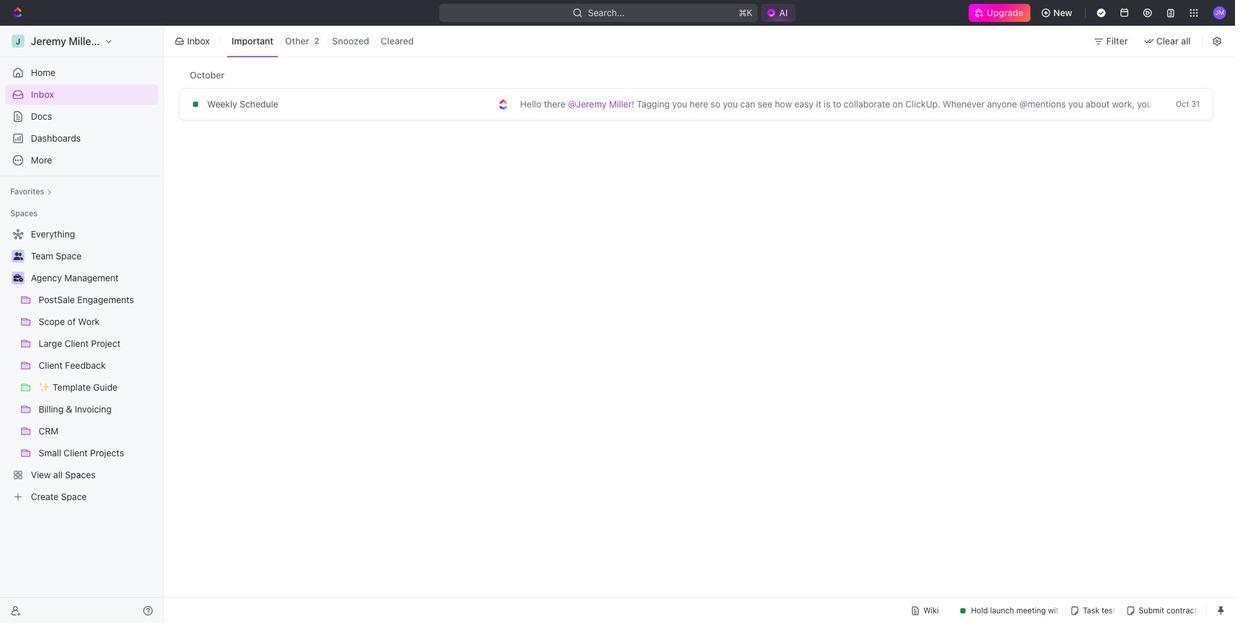 Task type: locate. For each thing, give the bounding box(es) containing it.
tree inside 'sidebar' "navigation"
[[5, 224, 158, 507]]

0 horizontal spatial all
[[53, 469, 63, 480]]

31
[[1192, 99, 1200, 109]]

j
[[16, 36, 20, 46]]

management
[[64, 272, 119, 283]]

weekly schedule
[[207, 98, 278, 109]]

on
[[893, 98, 903, 109]]

see
[[758, 98, 773, 109]]

0 vertical spatial client
[[65, 338, 89, 349]]

jeremy miller's workspace
[[31, 35, 159, 47]]

schedule
[[240, 98, 278, 109]]

large client project link
[[39, 333, 156, 354]]

all for view
[[53, 469, 63, 480]]

0 vertical spatial spaces
[[10, 209, 38, 218]]

receive
[[1162, 98, 1192, 109]]

spaces down 'favorites'
[[10, 209, 38, 218]]

scope
[[39, 316, 65, 327]]

space for create space
[[61, 491, 87, 502]]

dashboards link
[[5, 128, 158, 149]]

@jeremy
[[568, 98, 607, 109]]

large client project
[[39, 338, 121, 349]]

1 vertical spatial client
[[39, 360, 63, 371]]

all for clear
[[1182, 35, 1191, 46]]

1 vertical spatial spaces
[[65, 469, 96, 480]]

client feedback link
[[39, 355, 156, 376]]

you left here
[[673, 98, 688, 109]]

2
[[315, 36, 319, 46]]

1 horizontal spatial all
[[1182, 35, 1191, 46]]

space inside "create space" link
[[61, 491, 87, 502]]

2 vertical spatial client
[[64, 447, 88, 458]]

scope of work
[[39, 316, 100, 327]]

spaces down small client projects
[[65, 469, 96, 480]]

search...
[[588, 7, 625, 18]]

workspace
[[106, 35, 159, 47]]

you right so
[[723, 98, 738, 109]]

small client projects link
[[39, 443, 156, 463]]

guide
[[93, 382, 118, 393]]

tree
[[5, 224, 158, 507]]

collaborate
[[844, 98, 891, 109]]

tree containing everything
[[5, 224, 158, 507]]

important button
[[227, 31, 278, 51]]

@jeremy miller button
[[566, 97, 635, 111]]

hello
[[520, 98, 542, 109]]

view all spaces
[[31, 469, 96, 480]]

home link
[[5, 62, 158, 83]]

all right view
[[53, 469, 63, 480]]

0 vertical spatial all
[[1182, 35, 1191, 46]]

inbox inside 'sidebar' "navigation"
[[31, 89, 54, 100]]

you left about
[[1069, 98, 1084, 109]]

a
[[1195, 98, 1199, 109]]

space down view all spaces link
[[61, 491, 87, 502]]

create space link
[[5, 487, 156, 507]]

clickup.
[[906, 98, 941, 109]]

create space
[[31, 491, 87, 502]]

client up client feedback
[[65, 338, 89, 349]]

ai button
[[762, 4, 796, 22]]

miller
[[609, 98, 632, 109]]

view all spaces link
[[5, 465, 156, 485]]

work
[[78, 316, 100, 327]]

oct
[[1177, 99, 1190, 109]]

project
[[91, 338, 121, 349]]

inbox down home
[[31, 89, 54, 100]]

work,
[[1113, 98, 1135, 109]]

postsale
[[39, 294, 75, 305]]

all right clear
[[1182, 35, 1191, 46]]

space for team space
[[56, 250, 82, 261]]

agency management link
[[31, 268, 156, 288]]

!
[[632, 98, 635, 109]]

cleared
[[381, 36, 414, 47]]

inbox up october at the top of the page
[[187, 35, 210, 46]]

client up view all spaces link
[[64, 447, 88, 458]]

engagements
[[77, 294, 134, 305]]

1 vertical spatial inbox
[[31, 89, 54, 100]]

space
[[56, 250, 82, 261], [61, 491, 87, 502]]

projects
[[90, 447, 124, 458]]

snoozed button
[[328, 31, 374, 51]]

jeremy miller's workspace, , element
[[12, 35, 24, 48]]

✨
[[39, 382, 50, 393]]

1 horizontal spatial you
[[723, 98, 738, 109]]

spaces
[[10, 209, 38, 218], [65, 469, 96, 480]]

1 horizontal spatial inbox
[[187, 35, 210, 46]]

0 horizontal spatial spaces
[[10, 209, 38, 218]]

hello there @jeremy miller ! tagging you here so you can see how easy it is to collaborate on clickup. whenever anyone @mentions you about work, you'll receive a notificat
[[520, 98, 1236, 109]]

docs
[[31, 111, 52, 122]]

everything link
[[5, 224, 156, 245]]

1 vertical spatial space
[[61, 491, 87, 502]]

all inside "button"
[[1182, 35, 1191, 46]]

oct 31
[[1177, 99, 1200, 109]]

user group image
[[13, 252, 23, 260]]

there
[[544, 98, 566, 109]]

business time image
[[13, 274, 23, 282]]

space up agency management
[[56, 250, 82, 261]]

miller's
[[69, 35, 103, 47]]

0 horizontal spatial inbox
[[31, 89, 54, 100]]

tab list
[[225, 23, 421, 59]]

1 vertical spatial all
[[53, 469, 63, 480]]

all
[[1182, 35, 1191, 46], [53, 469, 63, 480]]

all inside tree
[[53, 469, 63, 480]]

small client projects
[[39, 447, 124, 458]]

0 vertical spatial space
[[56, 250, 82, 261]]

dashboards
[[31, 133, 81, 144]]

new
[[1054, 7, 1073, 18]]

&
[[66, 404, 72, 414]]

filter button
[[1089, 31, 1136, 51]]

agency
[[31, 272, 62, 283]]

client down the large
[[39, 360, 63, 371]]

space inside team space link
[[56, 250, 82, 261]]

2 horizontal spatial you
[[1069, 98, 1084, 109]]

1 horizontal spatial spaces
[[65, 469, 96, 480]]

other 2
[[285, 36, 319, 47]]

create
[[31, 491, 59, 502]]

team space
[[31, 250, 82, 261]]

0 horizontal spatial you
[[673, 98, 688, 109]]

team
[[31, 250, 53, 261]]

more button
[[5, 150, 158, 171]]



Task type: vqa. For each thing, say whether or not it's contained in the screenshot.
1st Date
no



Task type: describe. For each thing, give the bounding box(es) containing it.
weekly
[[207, 98, 237, 109]]

⌘k
[[739, 7, 753, 18]]

clear
[[1157, 35, 1179, 46]]

to
[[833, 98, 842, 109]]

home
[[31, 67, 56, 78]]

large
[[39, 338, 62, 349]]

upgrade
[[988, 7, 1024, 18]]

small
[[39, 447, 61, 458]]

scope of work link
[[39, 312, 156, 332]]

✨ template guide
[[39, 382, 118, 393]]

of
[[67, 316, 76, 327]]

feedback
[[65, 360, 106, 371]]

clear all button
[[1139, 31, 1199, 51]]

inbox link
[[5, 84, 158, 105]]

snoozed
[[332, 36, 369, 47]]

client feedback
[[39, 360, 106, 371]]

about
[[1086, 98, 1110, 109]]

tab list containing important
[[225, 23, 421, 59]]

cleared button
[[376, 31, 418, 51]]

upgrade link
[[970, 4, 1031, 22]]

anyone
[[988, 98, 1018, 109]]

1 you from the left
[[673, 98, 688, 109]]

crm
[[39, 425, 59, 436]]

important
[[232, 36, 274, 47]]

3 you from the left
[[1069, 98, 1084, 109]]

filter
[[1107, 35, 1129, 46]]

it
[[817, 98, 822, 109]]

new button
[[1036, 3, 1081, 23]]

docs link
[[5, 106, 158, 127]]

clear all
[[1157, 35, 1191, 46]]

billing & invoicing link
[[39, 399, 156, 420]]

crm link
[[39, 421, 156, 442]]

favorites
[[10, 187, 44, 196]]

favorites button
[[5, 184, 57, 200]]

billing & invoicing
[[39, 404, 112, 414]]

you'll
[[1138, 98, 1160, 109]]

october
[[190, 70, 225, 80]]

postsale engagements
[[39, 294, 134, 305]]

other
[[285, 36, 309, 47]]

client for small
[[64, 447, 88, 458]]

jm button
[[1210, 3, 1231, 23]]

agency management
[[31, 272, 119, 283]]

is
[[824, 98, 831, 109]]

more
[[31, 154, 52, 165]]

spaces inside tree
[[65, 469, 96, 480]]

0 vertical spatial inbox
[[187, 35, 210, 46]]

postsale engagements link
[[39, 290, 156, 310]]

how
[[775, 98, 792, 109]]

jeremy
[[31, 35, 66, 47]]

jm
[[1216, 9, 1225, 16]]

client for large
[[65, 338, 89, 349]]

so
[[711, 98, 721, 109]]

template
[[53, 382, 91, 393]]

ai
[[780, 7, 788, 18]]

billing
[[39, 404, 64, 414]]

2 you from the left
[[723, 98, 738, 109]]

✨ template guide link
[[39, 377, 156, 398]]

view
[[31, 469, 51, 480]]

tagging
[[637, 98, 670, 109]]

here
[[690, 98, 709, 109]]

@mentions
[[1020, 98, 1066, 109]]

sidebar navigation
[[0, 26, 167, 623]]



